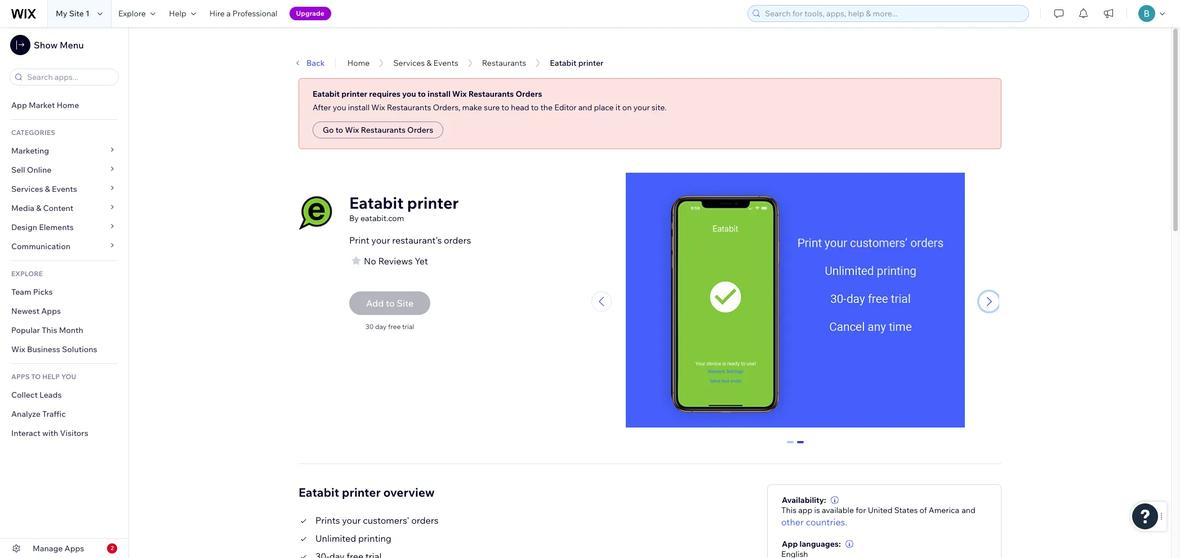 Task type: describe. For each thing, give the bounding box(es) containing it.
design
[[11, 223, 37, 233]]

no reviews yet
[[364, 256, 428, 267]]

united
[[868, 506, 893, 516]]

picks
[[33, 287, 53, 297]]

30
[[365, 323, 374, 331]]

design elements
[[11, 223, 74, 233]]

popular this month
[[11, 326, 83, 336]]

month
[[59, 326, 83, 336]]

home inside app market home link
[[57, 100, 79, 110]]

explore
[[118, 8, 146, 19]]

other countries. link
[[782, 516, 848, 529]]

printer for eatabit printer requires you to install wix restaurants orders after you install wix restaurants orders, make sure to head to the editor and place it on your site.
[[342, 89, 367, 99]]

categories
[[11, 128, 55, 137]]

customers'
[[363, 515, 409, 527]]

you
[[61, 373, 76, 381]]

help
[[42, 373, 60, 381]]

upgrade button
[[289, 7, 331, 20]]

trial
[[402, 323, 414, 331]]

services & events inside sidebar element
[[11, 184, 77, 194]]

show
[[34, 39, 58, 51]]

eatabit printer button
[[544, 55, 609, 72]]

make
[[462, 103, 482, 113]]

prints your customers' orders
[[316, 515, 439, 527]]

media
[[11, 203, 34, 214]]

it
[[616, 103, 621, 113]]

elements
[[39, 223, 74, 233]]

wix inside button
[[345, 125, 359, 135]]

popular this month link
[[0, 321, 128, 340]]

manage
[[33, 544, 63, 554]]

free
[[388, 323, 401, 331]]

eatabit for eatabit printer requires you to install wix restaurants orders after you install wix restaurants orders, make sure to head to the editor and place it on your site.
[[313, 89, 340, 99]]

restaurants inside go to wix restaurants orders button
[[361, 125, 406, 135]]

explore
[[11, 270, 43, 278]]

this app is available for united states of america and other countries.
[[782, 506, 976, 528]]

availability:
[[782, 496, 826, 506]]

0 vertical spatial &
[[427, 58, 432, 68]]

analyze traffic
[[11, 410, 66, 420]]

communication
[[11, 242, 72, 252]]

market
[[29, 100, 55, 110]]

eatabit printer requires you to install wix restaurants orders after you install wix restaurants orders, make sure to head to the editor and place it on your site.
[[313, 89, 667, 113]]

and inside "this app is available for united states of america and other countries."
[[962, 506, 976, 516]]

Search apps... field
[[24, 69, 115, 85]]

interact
[[11, 429, 40, 439]]

marketing
[[11, 146, 49, 156]]

traffic
[[42, 410, 66, 420]]

hire a professional link
[[203, 0, 284, 27]]

manage apps
[[33, 544, 84, 554]]

team picks link
[[0, 283, 128, 302]]

collect leads link
[[0, 386, 128, 405]]

sell
[[11, 165, 25, 175]]

app for app languages:
[[782, 540, 798, 550]]

the
[[541, 103, 553, 113]]

eatabit printer logo image
[[299, 197, 332, 230]]

my site 1
[[56, 8, 90, 19]]

states
[[894, 506, 918, 516]]

restaurants link
[[482, 58, 526, 68]]

of
[[920, 506, 927, 516]]

print your restaurant's orders
[[349, 235, 471, 246]]

team picks
[[11, 287, 53, 297]]

app for app market home
[[11, 100, 27, 110]]

go to wix restaurants orders button
[[313, 122, 444, 139]]

sell online link
[[0, 161, 128, 180]]

events inside sidebar element
[[52, 184, 77, 194]]

printer for eatabit printer by eatabit.com
[[407, 193, 459, 213]]

media & content
[[11, 203, 73, 214]]

editor
[[554, 103, 577, 113]]

1 vertical spatial 1
[[798, 442, 803, 452]]

print
[[349, 235, 369, 246]]

wix business solutions link
[[0, 340, 128, 359]]

for
[[856, 506, 866, 516]]

eatabit for eatabit printer
[[550, 58, 577, 68]]

1 horizontal spatial install
[[428, 89, 451, 99]]

to inside button
[[336, 125, 343, 135]]

communication link
[[0, 237, 128, 256]]

eatabit.com
[[361, 214, 404, 224]]

back button
[[293, 58, 325, 68]]

1 horizontal spatial events
[[434, 58, 458, 68]]

your inside eatabit printer requires you to install wix restaurants orders after you install wix restaurants orders, make sure to head to the editor and place it on your site.
[[634, 103, 650, 113]]

newest apps
[[11, 307, 61, 317]]

leads
[[39, 390, 62, 401]]

app
[[798, 506, 813, 516]]

this inside the popular this month link
[[42, 326, 57, 336]]

0 horizontal spatial install
[[348, 103, 370, 113]]

1 horizontal spatial &
[[45, 184, 50, 194]]

my
[[56, 8, 67, 19]]

home link
[[347, 58, 370, 68]]

yet
[[415, 256, 428, 267]]

wix down requires
[[371, 103, 385, 113]]

site.
[[652, 103, 667, 113]]

app languages:
[[782, 540, 841, 550]]



Task type: locate. For each thing, give the bounding box(es) containing it.
Search for tools, apps, help & more... field
[[762, 6, 1025, 21]]

eatabit inside eatabit printer by eatabit.com
[[349, 193, 404, 213]]

1 right site
[[86, 8, 90, 19]]

1 horizontal spatial this
[[782, 506, 797, 516]]

printer for eatabit printer overview
[[342, 485, 381, 500]]

printer left requires
[[342, 89, 367, 99]]

to right go
[[336, 125, 343, 135]]

newest apps link
[[0, 302, 128, 321]]

media & content link
[[0, 199, 128, 218]]

day
[[375, 323, 387, 331]]

restaurant's
[[392, 235, 442, 246]]

0 horizontal spatial orders
[[411, 515, 439, 527]]

events up orders,
[[434, 58, 458, 68]]

0 vertical spatial orders
[[444, 235, 471, 246]]

0 vertical spatial home
[[347, 58, 370, 68]]

services inside sidebar element
[[11, 184, 43, 194]]

eatabit up eatabit.com
[[349, 193, 404, 213]]

app market home
[[11, 100, 79, 110]]

apps up "popular this month"
[[41, 307, 61, 317]]

eatabit
[[550, 58, 577, 68], [313, 89, 340, 99], [349, 193, 404, 213], [299, 485, 339, 500]]

and right america
[[962, 506, 976, 516]]

wix right go
[[345, 125, 359, 135]]

0 horizontal spatial apps
[[41, 307, 61, 317]]

0 horizontal spatial home
[[57, 100, 79, 110]]

home right market
[[57, 100, 79, 110]]

0 horizontal spatial app
[[11, 100, 27, 110]]

0 vertical spatial your
[[634, 103, 650, 113]]

0 vertical spatial 1
[[86, 8, 90, 19]]

1 horizontal spatial orders
[[444, 235, 471, 246]]

analyze
[[11, 410, 41, 420]]

1 horizontal spatial app
[[782, 540, 798, 550]]

0 vertical spatial services
[[393, 58, 425, 68]]

printer inside eatabit printer by eatabit.com
[[407, 193, 459, 213]]

1 horizontal spatial orders
[[516, 89, 542, 99]]

interact with visitors link
[[0, 424, 128, 443]]

reviews
[[378, 256, 413, 267]]

app market home link
[[0, 96, 128, 115]]

this up wix business solutions
[[42, 326, 57, 336]]

0 horizontal spatial this
[[42, 326, 57, 336]]

2 vertical spatial &
[[36, 203, 41, 214]]

sure
[[484, 103, 500, 113]]

eatabit printer by eatabit.com
[[349, 193, 459, 224]]

hire a professional
[[209, 8, 278, 19]]

your for prints your customers' orders
[[342, 515, 361, 527]]

0 horizontal spatial services
[[11, 184, 43, 194]]

0 vertical spatial and
[[578, 103, 592, 113]]

services & events up media & content
[[11, 184, 77, 194]]

0 horizontal spatial events
[[52, 184, 77, 194]]

collect
[[11, 390, 38, 401]]

eatabit inside eatabit printer requires you to install wix restaurants orders after you install wix restaurants orders, make sure to head to the editor and place it on your site.
[[313, 89, 340, 99]]

0 horizontal spatial 1
[[86, 8, 90, 19]]

apps right manage
[[65, 544, 84, 554]]

apps for newest apps
[[41, 307, 61, 317]]

1 vertical spatial and
[[962, 506, 976, 516]]

2 horizontal spatial your
[[634, 103, 650, 113]]

1 vertical spatial you
[[333, 103, 346, 113]]

wix inside sidebar element
[[11, 345, 25, 355]]

home up requires
[[347, 58, 370, 68]]

0 vertical spatial orders
[[516, 89, 542, 99]]

services & events link up "content"
[[0, 180, 128, 199]]

app inside sidebar element
[[11, 100, 27, 110]]

printer up prints your customers' orders
[[342, 485, 381, 500]]

services & events link up orders,
[[393, 58, 458, 68]]

app down 'other'
[[782, 540, 798, 550]]

site
[[69, 8, 84, 19]]

0 vertical spatial app
[[11, 100, 27, 110]]

is
[[814, 506, 820, 516]]

orders inside eatabit printer requires you to install wix restaurants orders after you install wix restaurants orders, make sure to head to the editor and place it on your site.
[[516, 89, 542, 99]]

sidebar element
[[0, 27, 129, 559]]

wix up make
[[452, 89, 467, 99]]

to
[[31, 373, 41, 381]]

printer inside 'button'
[[578, 58, 604, 68]]

install down requires
[[348, 103, 370, 113]]

a
[[226, 8, 231, 19]]

go
[[323, 125, 334, 135]]

your for print your restaurant's orders
[[372, 235, 390, 246]]

you right requires
[[402, 89, 416, 99]]

unlimited
[[316, 533, 356, 545]]

1 vertical spatial your
[[372, 235, 390, 246]]

0 vertical spatial install
[[428, 89, 451, 99]]

sell online
[[11, 165, 51, 175]]

services & events up orders,
[[393, 58, 458, 68]]

1 horizontal spatial services & events link
[[393, 58, 458, 68]]

go to wix restaurants orders
[[323, 125, 433, 135]]

0 vertical spatial services & events
[[393, 58, 458, 68]]

languages:
[[800, 540, 841, 550]]

1 horizontal spatial home
[[347, 58, 370, 68]]

available
[[822, 506, 854, 516]]

1 vertical spatial app
[[782, 540, 798, 550]]

1 vertical spatial &
[[45, 184, 50, 194]]

eatabit printer
[[550, 58, 604, 68]]

2 horizontal spatial &
[[427, 58, 432, 68]]

1 vertical spatial install
[[348, 103, 370, 113]]

1 vertical spatial orders
[[407, 125, 433, 135]]

1 horizontal spatial services
[[393, 58, 425, 68]]

1 vertical spatial services & events link
[[0, 180, 128, 199]]

your right print at left top
[[372, 235, 390, 246]]

printer up restaurant's
[[407, 193, 459, 213]]

orders for print your restaurant's orders
[[444, 235, 471, 246]]

printer up place
[[578, 58, 604, 68]]

orders up head
[[516, 89, 542, 99]]

eatabit for eatabit printer by eatabit.com
[[349, 193, 404, 213]]

orders down orders,
[[407, 125, 433, 135]]

you right after
[[333, 103, 346, 113]]

0 horizontal spatial and
[[578, 103, 592, 113]]

to right the sure
[[502, 103, 509, 113]]

0 vertical spatial you
[[402, 89, 416, 99]]

services & events
[[393, 58, 458, 68], [11, 184, 77, 194]]

show menu button
[[10, 35, 84, 55]]

orders for prints your customers' orders
[[411, 515, 439, 527]]

services down sell online
[[11, 184, 43, 194]]

1 horizontal spatial your
[[372, 235, 390, 246]]

app left market
[[11, 100, 27, 110]]

design elements link
[[0, 218, 128, 237]]

eatabit up after
[[313, 89, 340, 99]]

0 horizontal spatial your
[[342, 515, 361, 527]]

visitors
[[60, 429, 88, 439]]

this
[[42, 326, 57, 336], [782, 506, 797, 516]]

newest
[[11, 307, 39, 317]]

0
[[788, 442, 793, 452]]

orders,
[[433, 103, 461, 113]]

team
[[11, 287, 31, 297]]

events up media & content link
[[52, 184, 77, 194]]

on
[[622, 103, 632, 113]]

business
[[27, 345, 60, 355]]

and left place
[[578, 103, 592, 113]]

this up 'other'
[[782, 506, 797, 516]]

30 day free trial
[[365, 323, 414, 331]]

interact with visitors
[[11, 429, 88, 439]]

1 vertical spatial services
[[11, 184, 43, 194]]

place
[[594, 103, 614, 113]]

orders down overview
[[411, 515, 439, 527]]

1 horizontal spatial you
[[402, 89, 416, 99]]

0 horizontal spatial orders
[[407, 125, 433, 135]]

overview
[[383, 485, 435, 500]]

eatabit printer preview 1 image
[[626, 173, 965, 434]]

wix down popular
[[11, 345, 25, 355]]

head
[[511, 103, 529, 113]]

apps for manage apps
[[65, 544, 84, 554]]

1 vertical spatial events
[[52, 184, 77, 194]]

1 horizontal spatial apps
[[65, 544, 84, 554]]

content
[[43, 203, 73, 214]]

printer for eatabit printer
[[578, 58, 604, 68]]

eatabit inside 'button'
[[550, 58, 577, 68]]

your up unlimited printing
[[342, 515, 361, 527]]

your right on
[[634, 103, 650, 113]]

by
[[349, 214, 359, 224]]

apps
[[41, 307, 61, 317], [65, 544, 84, 554]]

2 vertical spatial your
[[342, 515, 361, 527]]

services up requires
[[393, 58, 425, 68]]

1 vertical spatial this
[[782, 506, 797, 516]]

eatabit up the editor
[[550, 58, 577, 68]]

1 vertical spatial orders
[[411, 515, 439, 527]]

0 1
[[788, 442, 803, 452]]

to right requires
[[418, 89, 426, 99]]

0 vertical spatial services & events link
[[393, 58, 458, 68]]

1 horizontal spatial and
[[962, 506, 976, 516]]

and inside eatabit printer requires you to install wix restaurants orders after you install wix restaurants orders, make sure to head to the editor and place it on your site.
[[578, 103, 592, 113]]

after
[[313, 103, 331, 113]]

2
[[111, 545, 114, 553]]

help button
[[162, 0, 203, 27]]

0 horizontal spatial services & events link
[[0, 180, 128, 199]]

eatabit for eatabit printer overview
[[299, 485, 339, 500]]

1 vertical spatial home
[[57, 100, 79, 110]]

upgrade
[[296, 9, 324, 17]]

orders right restaurant's
[[444, 235, 471, 246]]

0 horizontal spatial you
[[333, 103, 346, 113]]

1 right 0
[[798, 442, 803, 452]]

1 vertical spatial services & events
[[11, 184, 77, 194]]

1 horizontal spatial services & events
[[393, 58, 458, 68]]

this inside "this app is available for united states of america and other countries."
[[782, 506, 797, 516]]

prints
[[316, 515, 340, 527]]

events
[[434, 58, 458, 68], [52, 184, 77, 194]]

0 horizontal spatial services & events
[[11, 184, 77, 194]]

0 vertical spatial this
[[42, 326, 57, 336]]

0 horizontal spatial &
[[36, 203, 41, 214]]

printer inside eatabit printer requires you to install wix restaurants orders after you install wix restaurants orders, make sure to head to the editor and place it on your site.
[[342, 89, 367, 99]]

show menu
[[34, 39, 84, 51]]

your
[[634, 103, 650, 113], [372, 235, 390, 246], [342, 515, 361, 527]]

and
[[578, 103, 592, 113], [962, 506, 976, 516]]

eatabit up prints
[[299, 485, 339, 500]]

home
[[347, 58, 370, 68], [57, 100, 79, 110]]

apps
[[11, 373, 30, 381]]

to left the the
[[531, 103, 539, 113]]

0 vertical spatial events
[[434, 58, 458, 68]]

1
[[86, 8, 90, 19], [798, 442, 803, 452]]

help
[[169, 8, 186, 19]]

marketing link
[[0, 141, 128, 161]]

popular
[[11, 326, 40, 336]]

analyze traffic link
[[0, 405, 128, 424]]

with
[[42, 429, 58, 439]]

install up orders,
[[428, 89, 451, 99]]

apps to help you
[[11, 373, 76, 381]]

printing
[[358, 533, 392, 545]]

1 vertical spatial apps
[[65, 544, 84, 554]]

1 horizontal spatial 1
[[798, 442, 803, 452]]

other
[[782, 517, 804, 528]]

0 vertical spatial apps
[[41, 307, 61, 317]]

orders inside button
[[407, 125, 433, 135]]

to
[[418, 89, 426, 99], [502, 103, 509, 113], [531, 103, 539, 113], [336, 125, 343, 135]]

wix business solutions
[[11, 345, 97, 355]]



Task type: vqa. For each thing, say whether or not it's contained in the screenshot.
SHOW MENU
yes



